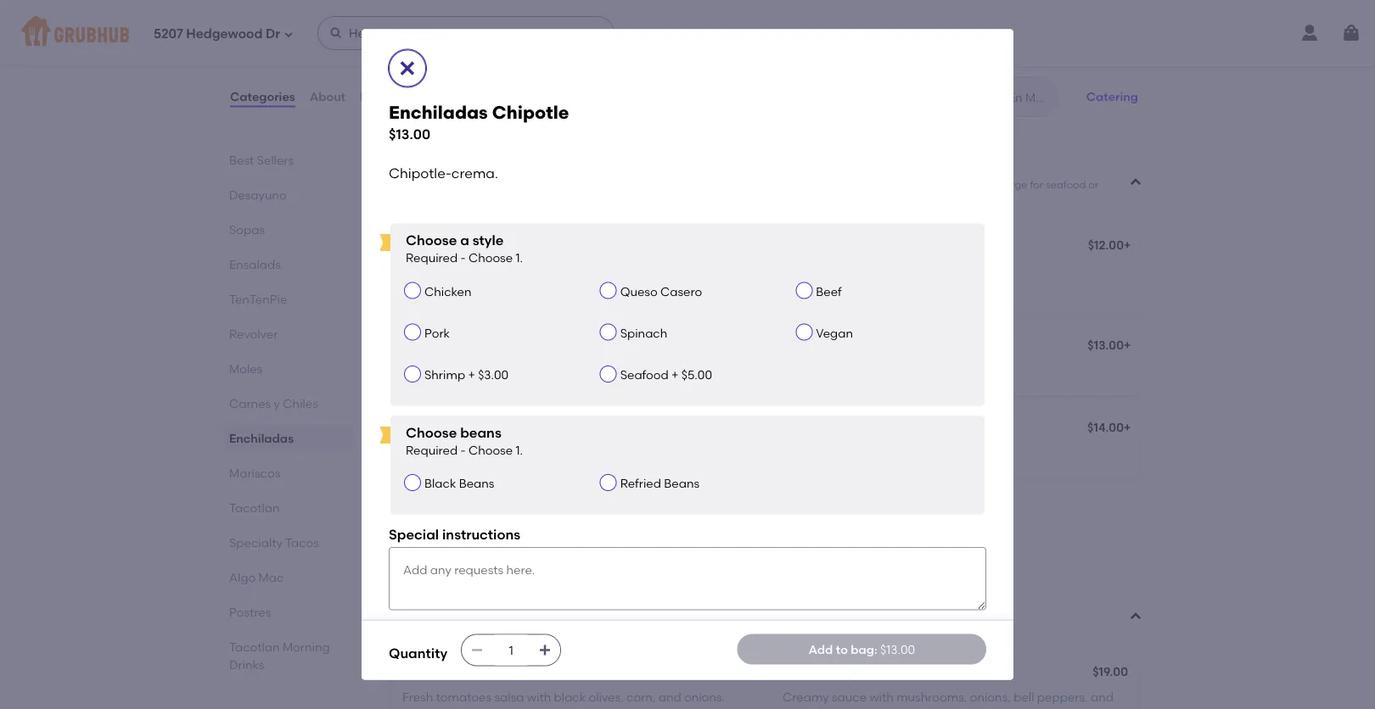 Task type: describe. For each thing, give the bounding box(es) containing it.
specialty tacos
[[229, 536, 319, 550]]

with inside mariscos shrimp or salmon. served with rice and sauteed vegetables.
[[516, 621, 537, 633]]

Input item quantity number field
[[492, 635, 530, 666]]

100%
[[783, 708, 812, 710]]

$18.00
[[711, 665, 748, 680]]

crema.
[[451, 165, 498, 182]]

chicken
[[424, 284, 472, 299]]

sampling of all 3 moles. contain nuts.
[[402, 530, 617, 544]]

shrimp inside mariscos shrimp or salmon. served with rice and sauteed vegetables.
[[389, 621, 424, 633]]

enchiladas choose from chicken, queso casero, beef pork, or spinach. served with rice and choice of black or refried beans. add extra charge for seafood or shrimp. served with rice and choice of black or refried beans. vegan option available.
[[389, 156, 1099, 206]]

charge
[[992, 179, 1027, 192]]

verde
[[436, 447, 469, 461]]

black
[[424, 477, 456, 491]]

dr
[[266, 26, 280, 42]]

and inside "beef fajita, homemade chorizo, nopalitos, grilled onions, plancha cooked serrano peppers, queso fresco, black beans, rice, and 6 flour tortillas."
[[471, 90, 494, 104]]

$5.00
[[681, 368, 712, 382]]

tacotlan tab
[[229, 499, 348, 517]]

1 de from the left
[[443, 506, 458, 520]]

and inside mariscos shrimp or salmon. served with rice and sauteed vegetables.
[[560, 621, 580, 633]]

crema,
[[676, 264, 716, 278]]

served inside mariscos shrimp or salmon. served with rice and sauteed vegetables.
[[480, 621, 514, 633]]

salsa for salsa a la veracruzana
[[402, 667, 434, 681]]

enchiladas for enchiladas suizas tradicionales
[[402, 423, 467, 437]]

cream.
[[525, 447, 565, 461]]

bag:
[[851, 642, 877, 657]]

chipotle for enchiladas chipotle $13.00
[[492, 101, 569, 123]]

the
[[482, 264, 500, 278]]

all
[[474, 530, 488, 544]]

serrano
[[499, 72, 543, 87]]

vegan inside enchiladas choose from chicken, queso casero, beef pork, or spinach. served with rice and choice of black or refried beans. add extra charge for seafood or shrimp. served with rice and choice of black or refried beans. vegan option available.
[[690, 194, 722, 206]]

shrimp.
[[389, 194, 425, 206]]

0 vertical spatial of
[[816, 179, 826, 192]]

desayuno tab
[[229, 186, 348, 204]]

pork
[[424, 326, 450, 341]]

$3.00
[[478, 368, 509, 382]]

$19.00
[[1093, 665, 1128, 680]]

molcajete
[[402, 31, 460, 46]]

agave
[[843, 708, 880, 710]]

moles tab
[[229, 360, 348, 378]]

carnes y chiles
[[229, 396, 318, 411]]

2 de from the left
[[528, 506, 543, 520]]

queso inside "beef fajita, homemade chorizo, nopalitos, grilled onions, plancha cooked serrano peppers, queso fresco, black beans, rice, and 6 flour tortillas."
[[599, 72, 634, 87]]

$13.00 inside enchiladas chipotle $13.00
[[389, 126, 430, 142]]

choose a style required - choose 1.
[[406, 232, 523, 265]]

mac
[[259, 570, 284, 585]]

tentenpie tab
[[229, 290, 348, 308]]

vegetables.
[[625, 621, 682, 633]]

enchiladas verdes
[[402, 340, 509, 354]]

bell
[[1014, 691, 1034, 705]]

$14.00
[[1087, 421, 1124, 435]]

salsa for salsa al tequila
[[783, 667, 814, 681]]

fajita,
[[431, 55, 464, 70]]

tortillas.
[[535, 90, 581, 104]]

tacotlan morning drinks tab
[[229, 638, 348, 674]]

enchiladas chipotle $13.00
[[389, 101, 569, 142]]

3
[[491, 530, 497, 544]]

queso inside enchiladas choose from chicken, queso casero, beef pork, or spinach. served with rice and choice of black or refried beans. add extra charge for seafood or shrimp. served with rice and choice of black or refried beans. vegan option available.
[[498, 179, 528, 192]]

with up option
[[715, 179, 735, 192]]

2 vertical spatial of
[[460, 530, 471, 544]]

mariscos for mariscos shrimp or salmon. served with rice and sauteed vegetables.
[[389, 597, 470, 619]]

about
[[310, 89, 346, 104]]

0 horizontal spatial rice
[[487, 194, 505, 206]]

sauce. for green tomatillo sauce.
[[495, 364, 533, 378]]

chipotle for enchiladas chipotle
[[850, 340, 900, 354]]

tacotlan for tacotlan
[[229, 501, 280, 515]]

black inside "beef fajita, homemade chorizo, nopalitos, grilled onions, plancha cooked serrano peppers, queso fresco, black beans, rice, and 6 flour tortillas."
[[678, 72, 710, 87]]

enchiladas for enchiladas choose from chicken, queso casero, beef pork, or spinach. served with rice and choice of black or refried beans. add extra charge for seafood or shrimp. served with rice and choice of black or refried beans. vegan option available.
[[389, 156, 488, 177]]

fresh tomatoes salsa with black olives, corn, and onions.
[[402, 691, 725, 705]]

tentenpie
[[229, 292, 287, 306]]

specialty tacos tab
[[229, 534, 348, 552]]

mexican
[[503, 264, 552, 278]]

and up available.
[[759, 179, 778, 192]]

beef for beef
[[816, 284, 842, 299]]

$13.00 right bag:
[[880, 642, 915, 657]]

green
[[402, 364, 438, 378]]

pork,
[[594, 179, 619, 192]]

$34.00
[[709, 29, 748, 44]]

enchiladas suizas tradicionales
[[402, 423, 588, 437]]

0 horizontal spatial for
[[463, 31, 479, 46]]

a for choose
[[460, 232, 469, 248]]

$12.00 +
[[1088, 238, 1131, 253]]

special
[[389, 526, 439, 543]]

enchiladas for enchiladas chipotle
[[783, 340, 847, 354]]

beans for refried beans
[[664, 477, 699, 491]]

seafood
[[620, 368, 669, 382]]

red
[[783, 264, 805, 278]]

enchiladas for enchiladas verdes
[[402, 340, 467, 354]]

style
[[473, 232, 504, 248]]

extra
[[964, 179, 990, 192]]

platon
[[402, 506, 440, 520]]

olives,
[[589, 691, 624, 705]]

hedgewood
[[186, 26, 263, 42]]

rice inside mariscos shrimp or salmon. served with rice and sauteed vegetables.
[[540, 621, 558, 633]]

0 horizontal spatial svg image
[[284, 29, 294, 39]]

1. inside choose beans required - choose 1.
[[516, 443, 523, 458]]

and inside creamy sauce with mushrooms, onions, bell peppers, and 100% blue agave tequila.
[[1091, 691, 1114, 705]]

sauteed
[[583, 621, 623, 633]]

6
[[497, 90, 504, 104]]

and right corn,
[[658, 691, 681, 705]]

banderas
[[470, 240, 526, 254]]

best
[[229, 153, 254, 167]]

chipotle-
[[389, 165, 451, 182]]

salsa a la veracruzana
[[402, 667, 536, 681]]

moles
[[229, 362, 262, 376]]

1 vertical spatial salsa
[[494, 691, 524, 705]]

0 horizontal spatial refried
[[620, 194, 652, 206]]

verdes
[[470, 340, 509, 354]]

fresco,
[[637, 72, 675, 87]]

catering button
[[1079, 78, 1146, 115]]

carnes
[[229, 396, 271, 411]]

beans for black beans
[[459, 477, 494, 491]]

creamy sauce with mushrooms, onions, bell peppers, and 100% blue agave tequila.
[[783, 691, 1114, 710]]

revolver
[[229, 327, 278, 341]]

best sellers
[[229, 153, 294, 167]]

queso casero
[[620, 284, 702, 299]]

0 horizontal spatial beans.
[[655, 194, 688, 206]]

5207
[[154, 26, 183, 42]]

catering
[[1086, 89, 1138, 104]]

rice,
[[444, 90, 468, 104]]

casero,
[[531, 179, 567, 192]]

required inside choose beans required - choose 1.
[[406, 443, 458, 458]]

enchiladas for enchiladas banderas
[[402, 240, 467, 254]]

morning
[[283, 640, 330, 654]]

plancha
[[402, 72, 450, 87]]

shrimp + $3.00
[[424, 368, 509, 382]]

$13.00 down $5.00
[[707, 421, 744, 435]]

with inside creamy sauce with mushrooms, onions, bell peppers, and 100% blue agave tequila.
[[870, 691, 894, 705]]

$14.00 +
[[1087, 421, 1131, 435]]

beef
[[569, 179, 592, 192]]

add inside enchiladas choose from chicken, queso casero, beef pork, or spinach. served with rice and choice of black or refried beans. add extra charge for seafood or shrimp. served with rice and choice of black or refried beans. vegan option available.
[[941, 179, 962, 192]]

reviews
[[360, 89, 407, 104]]

0 horizontal spatial $13.00 +
[[707, 421, 751, 435]]

enchiladas up 3
[[461, 506, 526, 520]]

al
[[817, 667, 828, 681]]

tequila.
[[882, 708, 926, 710]]

revolver tab
[[229, 325, 348, 343]]



Task type: vqa. For each thing, say whether or not it's contained in the screenshot.
chorizo,
yes



Task type: locate. For each thing, give the bounding box(es) containing it.
enchiladas inside tab
[[229, 431, 294, 446]]

chorizo,
[[537, 55, 581, 70]]

served down from
[[427, 194, 461, 206]]

1 vertical spatial $13.00 +
[[707, 421, 751, 435]]

enchiladas inside enchiladas choose from chicken, queso casero, beef pork, or spinach. served with rice and choice of black or refried beans. add extra charge for seafood or shrimp. served with rice and choice of black or refried beans. vegan option available.
[[389, 156, 488, 177]]

1 horizontal spatial vegan
[[816, 326, 853, 341]]

served right spinach.
[[678, 179, 712, 192]]

1 horizontal spatial refried
[[871, 179, 903, 192]]

and down the beans in the bottom of the page
[[472, 447, 494, 461]]

salsa left verde
[[402, 447, 433, 461]]

2 horizontal spatial svg image
[[584, 26, 598, 40]]

$13.00 down the beans,
[[389, 126, 430, 142]]

onions, inside "beef fajita, homemade chorizo, nopalitos, grilled onions, plancha cooked serrano peppers, queso fresco, black beans, rice, and 6 flour tortillas."
[[682, 55, 723, 70]]

1. left cream.
[[516, 443, 523, 458]]

vegan left option
[[690, 194, 722, 206]]

1 required from the top
[[406, 251, 458, 265]]

1 vertical spatial 1.
[[516, 443, 523, 458]]

tomato
[[808, 264, 851, 278]]

2 required from the top
[[406, 443, 458, 458]]

from
[[429, 179, 452, 192]]

mariscos inside mariscos tab
[[229, 466, 280, 480]]

enchiladas down tomato
[[783, 340, 847, 354]]

-
[[461, 251, 466, 265], [461, 443, 466, 458]]

0 vertical spatial $13.00 +
[[1088, 338, 1131, 353]]

mariscos tab
[[229, 464, 348, 482]]

1 vertical spatial served
[[427, 194, 461, 206]]

1 horizontal spatial peppers,
[[1037, 691, 1088, 705]]

beef up "plancha"
[[402, 55, 428, 70]]

1. right the in the left top of the page
[[516, 251, 523, 265]]

0 vertical spatial required
[[406, 251, 458, 265]]

0 vertical spatial 1.
[[516, 251, 523, 265]]

0 horizontal spatial beans
[[459, 477, 494, 491]]

enchiladas up representing
[[402, 240, 467, 254]]

1 horizontal spatial de
[[528, 506, 543, 520]]

drinks
[[229, 658, 264, 672]]

a left "la"
[[437, 667, 445, 681]]

or inside mariscos shrimp or salmon. served with rice and sauteed vegetables.
[[426, 621, 436, 633]]

0 vertical spatial mariscos
[[229, 466, 280, 480]]

and inside representing the mexican flag. salsa ranchera, crema, and salsa verde.
[[402, 281, 425, 295]]

tacotlan morning drinks
[[229, 640, 330, 672]]

nuts.
[[590, 530, 617, 544]]

enchiladas up green
[[402, 340, 467, 354]]

queso
[[620, 284, 658, 299]]

queso down nopalitos, in the left top of the page
[[599, 72, 634, 87]]

1 horizontal spatial beans.
[[906, 179, 939, 192]]

salsa verde and sour cream.
[[402, 447, 565, 461]]

0 vertical spatial vegan
[[690, 194, 722, 206]]

0 vertical spatial sauce.
[[854, 264, 892, 278]]

desayuno
[[229, 188, 287, 202]]

2 - from the top
[[461, 443, 466, 458]]

$12.00
[[1088, 238, 1124, 253]]

carnes y chiles tab
[[229, 395, 348, 413]]

0 vertical spatial for
[[463, 31, 479, 46]]

de left mole
[[528, 506, 543, 520]]

- inside choose a style required - choose 1.
[[461, 251, 466, 265]]

tradicionales
[[509, 423, 588, 437]]

1 vertical spatial vegan
[[816, 326, 853, 341]]

2 horizontal spatial rice
[[738, 179, 756, 192]]

with down chicken,
[[464, 194, 485, 206]]

red tomato sauce.
[[783, 264, 892, 278]]

corn,
[[626, 691, 656, 705]]

1 horizontal spatial mariscos
[[389, 597, 470, 619]]

tomatoes
[[436, 691, 492, 705]]

2 horizontal spatial of
[[816, 179, 826, 192]]

+
[[1124, 238, 1131, 253], [1124, 338, 1131, 353], [468, 368, 475, 382], [671, 368, 679, 382], [744, 421, 751, 435], [1124, 421, 1131, 435], [744, 504, 751, 518]]

1 vertical spatial shrimp
[[389, 621, 424, 633]]

choose down style
[[468, 251, 513, 265]]

enchiladas inside enchiladas chipotle $13.00
[[389, 101, 488, 123]]

- left the in the left top of the page
[[461, 251, 466, 265]]

shrimp down enchiladas verdes
[[424, 368, 465, 382]]

1 horizontal spatial beans
[[664, 477, 699, 491]]

and up banderas
[[508, 194, 528, 206]]

salsa down representing
[[428, 281, 458, 295]]

onions, left "bell"
[[970, 691, 1011, 705]]

0 vertical spatial a
[[460, 232, 469, 248]]

de up special instructions
[[443, 506, 458, 520]]

choose down the beans in the bottom of the page
[[468, 443, 513, 458]]

0 horizontal spatial salsa
[[428, 281, 458, 295]]

1 horizontal spatial $13.00 +
[[1088, 338, 1131, 353]]

peppers, inside creamy sauce with mushrooms, onions, bell peppers, and 100% blue agave tequila.
[[1037, 691, 1088, 705]]

1 vertical spatial queso
[[498, 179, 528, 192]]

add left extra
[[941, 179, 962, 192]]

- down the beans in the bottom of the page
[[461, 443, 466, 458]]

required
[[406, 251, 458, 265], [406, 443, 458, 458]]

choice
[[781, 179, 814, 192], [530, 194, 563, 206]]

onions, down $34.00 at the right top
[[682, 55, 723, 70]]

enchiladas up verde
[[402, 423, 467, 437]]

choose inside enchiladas choose from chicken, queso casero, beef pork, or spinach. served with rice and choice of black or refried beans. add extra charge for seafood or shrimp. served with rice and choice of black or refried beans. vegan option available.
[[389, 179, 427, 192]]

salsa inside representing the mexican flag. salsa ranchera, crema, and salsa verde.
[[583, 264, 614, 278]]

0 horizontal spatial mariscos
[[229, 466, 280, 480]]

algo mac tab
[[229, 569, 348, 587]]

0 vertical spatial served
[[678, 179, 712, 192]]

1 horizontal spatial add
[[941, 179, 962, 192]]

required up black
[[406, 443, 458, 458]]

tacos
[[285, 536, 319, 550]]

homemade
[[467, 55, 534, 70]]

available.
[[759, 194, 807, 206]]

2 1. from the top
[[516, 443, 523, 458]]

svg image up the beans,
[[397, 58, 418, 78]]

tacotlan up specialty in the bottom of the page
[[229, 501, 280, 515]]

choose beans required - choose 1.
[[406, 424, 523, 458]]

salsa right flag.
[[583, 264, 614, 278]]

1 vertical spatial beans.
[[655, 194, 688, 206]]

reviews button
[[359, 66, 408, 127]]

cooked
[[453, 72, 496, 87]]

1 horizontal spatial rice
[[540, 621, 558, 633]]

sampling
[[402, 530, 457, 544]]

0 vertical spatial shrimp
[[424, 368, 465, 382]]

enchiladas down "plancha"
[[389, 101, 488, 123]]

required inside choose a style required - choose 1.
[[406, 251, 458, 265]]

0 vertical spatial choice
[[781, 179, 814, 192]]

with
[[715, 179, 735, 192], [464, 194, 485, 206], [516, 621, 537, 633], [527, 691, 551, 705], [870, 691, 894, 705]]

0 vertical spatial tacotlan
[[229, 501, 280, 515]]

sauce. right tomato
[[854, 264, 892, 278]]

grilled
[[644, 55, 679, 70]]

0 horizontal spatial of
[[460, 530, 471, 544]]

onions, inside creamy sauce with mushrooms, onions, bell peppers, and 100% blue agave tequila.
[[970, 691, 1011, 705]]

a for salsa
[[437, 667, 445, 681]]

1 vertical spatial mariscos
[[389, 597, 470, 619]]

peppers, inside "beef fajita, homemade chorizo, nopalitos, grilled onions, plancha cooked serrano peppers, queso fresco, black beans, rice, and 6 flour tortillas."
[[545, 72, 596, 87]]

ensalads tab
[[229, 255, 348, 273]]

1 tacotlan from the top
[[229, 501, 280, 515]]

1 horizontal spatial queso
[[599, 72, 634, 87]]

beef inside "beef fajita, homemade chorizo, nopalitos, grilled onions, plancha cooked serrano peppers, queso fresco, black beans, rice, and 6 flour tortillas."
[[402, 55, 428, 70]]

0 vertical spatial refried
[[871, 179, 903, 192]]

beans. down spinach.
[[655, 194, 688, 206]]

and down $19.00
[[1091, 691, 1114, 705]]

salsa
[[583, 264, 614, 278], [402, 447, 433, 461], [402, 667, 434, 681], [783, 667, 814, 681]]

0 vertical spatial rice
[[738, 179, 756, 192]]

beans down salsa verde and sour cream.
[[459, 477, 494, 491]]

0 horizontal spatial beef
[[402, 55, 428, 70]]

for inside enchiladas choose from chicken, queso casero, beef pork, or spinach. served with rice and choice of black or refried beans. add extra charge for seafood or shrimp. served with rice and choice of black or refried beans. vegan option available.
[[1030, 179, 1043, 192]]

0 vertical spatial peppers,
[[545, 72, 596, 87]]

1 vertical spatial -
[[461, 443, 466, 458]]

1 horizontal spatial a
[[460, 232, 469, 248]]

mariscos for mariscos
[[229, 466, 280, 480]]

1 horizontal spatial shrimp
[[424, 368, 465, 382]]

choose up verde
[[406, 424, 457, 441]]

beef down tomato
[[816, 284, 842, 299]]

1 horizontal spatial salsa
[[494, 691, 524, 705]]

enchiladas tab
[[229, 429, 348, 447]]

and left 6
[[471, 90, 494, 104]]

0 horizontal spatial de
[[443, 506, 458, 520]]

option
[[724, 194, 756, 206]]

Special instructions text field
[[389, 547, 986, 611]]

mariscos down enchiladas tab
[[229, 466, 280, 480]]

$13.00 + down $5.00
[[707, 421, 751, 435]]

rice up option
[[738, 179, 756, 192]]

enchiladas for enchiladas
[[229, 431, 294, 446]]

shrimp up quantity
[[389, 621, 424, 633]]

1 horizontal spatial of
[[566, 194, 575, 206]]

with up the input item quantity number field
[[516, 621, 537, 633]]

1 vertical spatial required
[[406, 443, 458, 458]]

tacotlan inside tacotlan morning drinks
[[229, 640, 280, 654]]

add left to
[[809, 642, 833, 657]]

0 vertical spatial salsa
[[428, 281, 458, 295]]

0 horizontal spatial shrimp
[[389, 621, 424, 633]]

spinach
[[620, 326, 667, 341]]

0 vertical spatial chipotle
[[492, 101, 569, 123]]

for right charge
[[1030, 179, 1043, 192]]

choice down casero, on the top
[[530, 194, 563, 206]]

1 vertical spatial rice
[[487, 194, 505, 206]]

queso left casero, on the top
[[498, 179, 528, 192]]

mushrooms,
[[896, 691, 967, 705]]

enchiladas banderas
[[402, 240, 526, 254]]

categories button
[[229, 66, 296, 127]]

enchiladas up from
[[389, 156, 488, 177]]

1 horizontal spatial onions,
[[970, 691, 1011, 705]]

molcajete for 2
[[402, 31, 489, 46]]

1 horizontal spatial served
[[480, 621, 514, 633]]

0 horizontal spatial sauce.
[[495, 364, 533, 378]]

mariscos inside mariscos shrimp or salmon. served with rice and sauteed vegetables.
[[389, 597, 470, 619]]

sopas tab
[[229, 221, 348, 239]]

casero
[[660, 284, 702, 299]]

vegan down red tomato sauce.
[[816, 326, 853, 341]]

1 vertical spatial peppers,
[[1037, 691, 1088, 705]]

ensalads
[[229, 257, 281, 272]]

0 horizontal spatial queso
[[498, 179, 528, 192]]

1 vertical spatial add
[[809, 642, 833, 657]]

add
[[941, 179, 962, 192], [809, 642, 833, 657]]

$13.00 + up $14.00 +
[[1088, 338, 1131, 353]]

1 horizontal spatial choice
[[781, 179, 814, 192]]

salsa left al
[[783, 667, 814, 681]]

and
[[471, 90, 494, 104], [759, 179, 778, 192], [508, 194, 528, 206], [402, 281, 425, 295], [472, 447, 494, 461], [560, 621, 580, 633], [658, 691, 681, 705], [1091, 691, 1114, 705]]

1 vertical spatial for
[[1030, 179, 1043, 192]]

seafood
[[1046, 179, 1086, 192]]

$13.00 up $14.00
[[1088, 338, 1124, 353]]

and left the sauteed
[[560, 621, 580, 633]]

y
[[274, 396, 280, 411]]

beans right refried
[[664, 477, 699, 491]]

1 horizontal spatial for
[[1030, 179, 1043, 192]]

0 vertical spatial beans.
[[906, 179, 939, 192]]

svg image right dr
[[284, 29, 294, 39]]

2 beans from the left
[[664, 477, 699, 491]]

1 vertical spatial refried
[[620, 194, 652, 206]]

salsa
[[428, 281, 458, 295], [494, 691, 524, 705]]

choose up representing
[[406, 232, 457, 248]]

sauce. down verdes
[[495, 364, 533, 378]]

spinach.
[[634, 179, 676, 192]]

1 vertical spatial choice
[[530, 194, 563, 206]]

sauce
[[832, 691, 867, 705]]

mariscos shrimp or salmon. served with rice and sauteed vegetables.
[[389, 597, 682, 633]]

enchiladas for enchiladas chipotle $13.00
[[389, 101, 488, 123]]

served up the input item quantity number field
[[480, 621, 514, 633]]

for left 2
[[463, 31, 479, 46]]

0 horizontal spatial add
[[809, 642, 833, 657]]

rice
[[738, 179, 756, 192], [487, 194, 505, 206], [540, 621, 558, 633]]

green tomatillo sauce.
[[402, 364, 533, 378]]

0 horizontal spatial chipotle
[[492, 101, 569, 123]]

svg image
[[1341, 23, 1361, 43], [329, 26, 343, 40], [470, 644, 484, 657], [538, 644, 552, 657]]

specialty
[[229, 536, 283, 550]]

of
[[816, 179, 826, 192], [566, 194, 575, 206], [460, 530, 471, 544]]

beans. left extra
[[906, 179, 939, 192]]

refried
[[620, 477, 661, 491]]

0 vertical spatial beef
[[402, 55, 428, 70]]

rice left the sauteed
[[540, 621, 558, 633]]

0 horizontal spatial served
[[427, 194, 461, 206]]

0 horizontal spatial peppers,
[[545, 72, 596, 87]]

choose up shrimp. on the left
[[389, 179, 427, 192]]

svg image up nopalitos, in the left top of the page
[[584, 26, 598, 40]]

flour
[[507, 90, 533, 104]]

best sellers tab
[[229, 151, 348, 169]]

0 horizontal spatial vegan
[[690, 194, 722, 206]]

svg image
[[584, 26, 598, 40], [284, 29, 294, 39], [397, 58, 418, 78]]

required up chicken
[[406, 251, 458, 265]]

0 horizontal spatial choice
[[530, 194, 563, 206]]

0 vertical spatial queso
[[599, 72, 634, 87]]

postres
[[229, 605, 271, 620]]

2 vertical spatial rice
[[540, 621, 558, 633]]

black beans
[[424, 477, 494, 491]]

2 horizontal spatial served
[[678, 179, 712, 192]]

choose
[[389, 179, 427, 192], [406, 232, 457, 248], [468, 251, 513, 265], [406, 424, 457, 441], [468, 443, 513, 458]]

5207 hedgewood dr
[[154, 26, 280, 42]]

1 horizontal spatial svg image
[[397, 58, 418, 78]]

beans
[[459, 477, 494, 491], [664, 477, 699, 491]]

shrimp
[[424, 368, 465, 382], [389, 621, 424, 633]]

fresh
[[402, 691, 433, 705]]

chipotle inside enchiladas chipotle $13.00
[[492, 101, 569, 123]]

1 vertical spatial of
[[566, 194, 575, 206]]

mole
[[546, 506, 575, 520]]

sauce. for red tomato sauce.
[[854, 264, 892, 278]]

0 horizontal spatial onions,
[[682, 55, 723, 70]]

1 horizontal spatial chipotle
[[850, 340, 900, 354]]

0 vertical spatial onions,
[[682, 55, 723, 70]]

1 beans from the left
[[459, 477, 494, 491]]

beans,
[[402, 90, 441, 104]]

salsa down quantity
[[402, 667, 434, 681]]

1 vertical spatial onions,
[[970, 691, 1011, 705]]

peppers, right "bell"
[[1037, 691, 1088, 705]]

1 vertical spatial tacotlan
[[229, 640, 280, 654]]

tacotlan up drinks
[[229, 640, 280, 654]]

1 horizontal spatial sauce.
[[854, 264, 892, 278]]

salsa for salsa verde and sour cream.
[[402, 447, 433, 461]]

0 vertical spatial -
[[461, 251, 466, 265]]

1 vertical spatial a
[[437, 667, 445, 681]]

main navigation navigation
[[0, 0, 1375, 66]]

and down representing
[[402, 281, 425, 295]]

1 horizontal spatial beef
[[816, 284, 842, 299]]

choice up available.
[[781, 179, 814, 192]]

a inside choose a style required - choose 1.
[[460, 232, 469, 248]]

tacotlan for tacotlan morning drinks
[[229, 640, 280, 654]]

with down veracruzana
[[527, 691, 551, 705]]

to
[[836, 642, 848, 657]]

0 vertical spatial add
[[941, 179, 962, 192]]

2
[[482, 31, 489, 46]]

1 vertical spatial chipotle
[[850, 340, 900, 354]]

1 1. from the top
[[516, 251, 523, 265]]

rice down chicken,
[[487, 194, 505, 206]]

beef
[[402, 55, 428, 70], [816, 284, 842, 299]]

chiles
[[283, 396, 318, 411]]

salsa down veracruzana
[[494, 691, 524, 705]]

Search Hecho En Mexico search field
[[922, 89, 1052, 105]]

salsa inside representing the mexican flag. salsa ranchera, crema, and salsa verde.
[[428, 281, 458, 295]]

1 vertical spatial sauce.
[[495, 364, 533, 378]]

peppers, down chorizo,
[[545, 72, 596, 87]]

- inside choose beans required - choose 1.
[[461, 443, 466, 458]]

sour
[[497, 447, 522, 461]]

onions,
[[682, 55, 723, 70], [970, 691, 1011, 705]]

beans
[[460, 424, 501, 441]]

1 vertical spatial beef
[[816, 284, 842, 299]]

a left style
[[460, 232, 469, 248]]

mariscos up 'salmon.'
[[389, 597, 470, 619]]

beef for beef fajita, homemade chorizo, nopalitos, grilled onions, plancha cooked serrano peppers, queso fresco, black beans, rice, and 6 flour tortillas.
[[402, 55, 428, 70]]

0 horizontal spatial a
[[437, 667, 445, 681]]

with up agave
[[870, 691, 894, 705]]

2 tacotlan from the top
[[229, 640, 280, 654]]

nopalitos,
[[584, 55, 641, 70]]

1. inside choose a style required - choose 1.
[[516, 251, 523, 265]]

postres tab
[[229, 603, 348, 621]]

salsa al tequila
[[783, 667, 873, 681]]

enchiladas down carnes
[[229, 431, 294, 446]]

chipotle
[[492, 101, 569, 123], [850, 340, 900, 354]]

la
[[448, 667, 459, 681]]

1 - from the top
[[461, 251, 466, 265]]

queso
[[599, 72, 634, 87], [498, 179, 528, 192]]

beef fajita, homemade chorizo, nopalitos, grilled onions, plancha cooked serrano peppers, queso fresco, black beans, rice, and 6 flour tortillas.
[[402, 55, 723, 104]]

2 vertical spatial served
[[480, 621, 514, 633]]

$22.00
[[706, 504, 744, 518]]

or
[[621, 179, 632, 192], [858, 179, 869, 192], [1088, 179, 1099, 192], [608, 194, 618, 206], [426, 621, 436, 633]]



